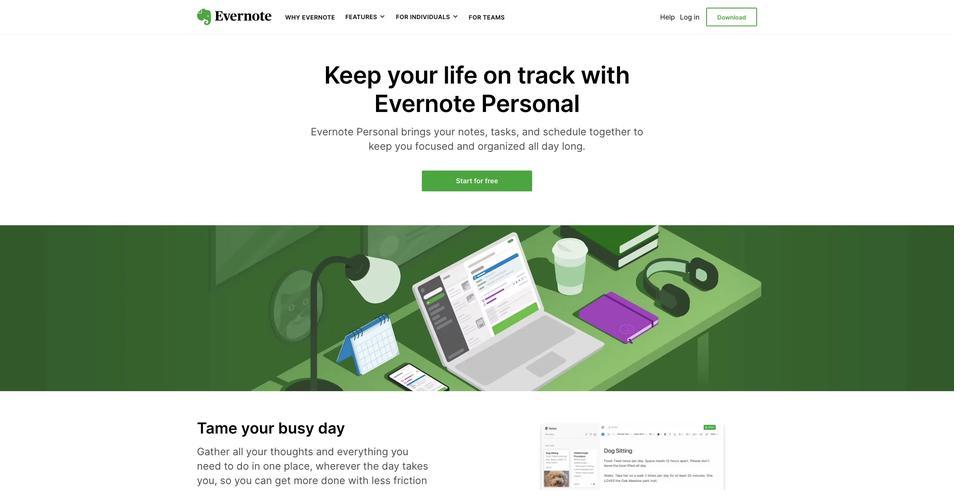 Task type: describe. For each thing, give the bounding box(es) containing it.
and down notes,
[[457, 140, 475, 152]]

everything
[[337, 446, 388, 458]]

and down you,
[[197, 489, 215, 490]]

done
[[321, 475, 345, 487]]

1 vertical spatial you
[[391, 446, 409, 458]]

friction
[[394, 475, 427, 487]]

evernote logo image
[[197, 9, 272, 25]]

tame
[[197, 419, 238, 438]]

focused
[[415, 140, 454, 152]]

long.
[[562, 140, 586, 152]]

get
[[275, 475, 291, 487]]

log in link
[[680, 13, 700, 21]]

your inside gather all your thoughts and everything you need to do in one place, wherever the day takes you, so you can get more done with less friction and effort.
[[246, 446, 267, 458]]

can
[[255, 475, 272, 487]]

more
[[294, 475, 318, 487]]

keep
[[324, 61, 382, 90]]

you inside evernote personal brings your notes, tasks, and schedule together to keep you focused and organized all day long.
[[395, 140, 413, 152]]

evernote inside keep your life on track with evernote personal
[[375, 89, 476, 118]]

on
[[483, 61, 512, 90]]

tasks,
[[491, 126, 519, 138]]

place,
[[284, 460, 313, 473]]

for teams link
[[469, 13, 505, 21]]

track
[[517, 61, 575, 90]]

illustration for evernote professional plan image
[[0, 226, 955, 391]]

your inside evernote personal brings your notes, tasks, and schedule together to keep you focused and organized all day long.
[[434, 126, 455, 138]]

wherever
[[316, 460, 361, 473]]

tame your busy day
[[197, 419, 345, 438]]

gather all your thoughts and everything you need to do in one place, wherever the day takes you, so you can get more done with less friction and effort.
[[197, 446, 428, 490]]

start for free
[[456, 176, 498, 185]]

effort.
[[218, 489, 248, 490]]

with inside keep your life on track with evernote personal
[[581, 61, 630, 90]]

why
[[285, 14, 300, 21]]

takes
[[402, 460, 428, 473]]

gather
[[197, 446, 230, 458]]

for for for individuals
[[396, 13, 409, 20]]

evernote notes showcase image
[[537, 421, 758, 490]]

together
[[590, 126, 631, 138]]

less
[[372, 475, 391, 487]]

brings
[[401, 126, 431, 138]]

keep
[[369, 140, 392, 152]]

features button
[[346, 13, 386, 21]]

personal inside keep your life on track with evernote personal
[[481, 89, 580, 118]]

download
[[718, 14, 746, 21]]

2 vertical spatial you
[[234, 475, 252, 487]]

you,
[[197, 475, 217, 487]]



Task type: locate. For each thing, give the bounding box(es) containing it.
day
[[542, 140, 559, 152], [318, 419, 345, 438], [382, 460, 400, 473]]

1 vertical spatial to
[[224, 460, 234, 473]]

0 horizontal spatial in
[[252, 460, 260, 473]]

with inside gather all your thoughts and everything you need to do in one place, wherever the day takes you, so you can get more done with less friction and effort.
[[348, 475, 369, 487]]

1 horizontal spatial in
[[694, 13, 700, 21]]

why evernote link
[[285, 13, 335, 21]]

schedule
[[543, 126, 587, 138]]

for teams
[[469, 14, 505, 21]]

0 vertical spatial personal
[[481, 89, 580, 118]]

start for free link
[[422, 171, 532, 192]]

do
[[237, 460, 249, 473]]

and right tasks,
[[522, 126, 540, 138]]

0 vertical spatial day
[[542, 140, 559, 152]]

life
[[444, 61, 478, 90]]

for individuals button
[[396, 13, 459, 21]]

0 horizontal spatial to
[[224, 460, 234, 473]]

day inside gather all your thoughts and everything you need to do in one place, wherever the day takes you, so you can get more done with less friction and effort.
[[382, 460, 400, 473]]

all right organized
[[528, 140, 539, 152]]

free
[[485, 176, 498, 185]]

day right busy
[[318, 419, 345, 438]]

and
[[522, 126, 540, 138], [457, 140, 475, 152], [316, 446, 334, 458], [197, 489, 215, 490]]

need
[[197, 460, 221, 473]]

0 horizontal spatial all
[[233, 446, 243, 458]]

thoughts
[[270, 446, 313, 458]]

evernote inside 'link'
[[302, 14, 335, 21]]

so
[[220, 475, 232, 487]]

2 vertical spatial day
[[382, 460, 400, 473]]

2 vertical spatial evernote
[[311, 126, 354, 138]]

individuals
[[410, 13, 450, 20]]

1 horizontal spatial with
[[581, 61, 630, 90]]

organized
[[478, 140, 526, 152]]

0 horizontal spatial personal
[[357, 126, 398, 138]]

day up less
[[382, 460, 400, 473]]

to inside gather all your thoughts and everything you need to do in one place, wherever the day takes you, so you can get more done with less friction and effort.
[[224, 460, 234, 473]]

for
[[474, 176, 484, 185]]

why evernote
[[285, 14, 335, 21]]

1 vertical spatial all
[[233, 446, 243, 458]]

in
[[694, 13, 700, 21], [252, 460, 260, 473]]

evernote
[[302, 14, 335, 21], [375, 89, 476, 118], [311, 126, 354, 138]]

evernote inside evernote personal brings your notes, tasks, and schedule together to keep you focused and organized all day long.
[[311, 126, 354, 138]]

0 vertical spatial evernote
[[302, 14, 335, 21]]

for
[[396, 13, 409, 20], [469, 14, 482, 21]]

all up do
[[233, 446, 243, 458]]

notes,
[[458, 126, 488, 138]]

start
[[456, 176, 473, 185]]

2 horizontal spatial day
[[542, 140, 559, 152]]

for for for teams
[[469, 14, 482, 21]]

download link
[[707, 8, 758, 26]]

personal up keep
[[357, 126, 398, 138]]

1 vertical spatial in
[[252, 460, 260, 473]]

you
[[395, 140, 413, 152], [391, 446, 409, 458], [234, 475, 252, 487]]

and up "wherever"
[[316, 446, 334, 458]]

features
[[346, 13, 377, 20]]

all inside evernote personal brings your notes, tasks, and schedule together to keep you focused and organized all day long.
[[528, 140, 539, 152]]

0 vertical spatial all
[[528, 140, 539, 152]]

1 horizontal spatial personal
[[481, 89, 580, 118]]

1 horizontal spatial all
[[528, 140, 539, 152]]

in right log
[[694, 13, 700, 21]]

in inside gather all your thoughts and everything you need to do in one place, wherever the day takes you, so you can get more done with less friction and effort.
[[252, 460, 260, 473]]

0 horizontal spatial with
[[348, 475, 369, 487]]

your inside keep your life on track with evernote personal
[[387, 61, 438, 90]]

0 horizontal spatial for
[[396, 13, 409, 20]]

1 vertical spatial evernote
[[375, 89, 476, 118]]

evernote personal brings your notes, tasks, and schedule together to keep you focused and organized all day long.
[[311, 126, 644, 152]]

you up takes
[[391, 446, 409, 458]]

help
[[661, 13, 675, 21]]

with
[[581, 61, 630, 90], [348, 475, 369, 487]]

1 vertical spatial day
[[318, 419, 345, 438]]

day inside evernote personal brings your notes, tasks, and schedule together to keep you focused and organized all day long.
[[542, 140, 559, 152]]

for left the "individuals"
[[396, 13, 409, 20]]

1 vertical spatial with
[[348, 475, 369, 487]]

to inside evernote personal brings your notes, tasks, and schedule together to keep you focused and organized all day long.
[[634, 126, 644, 138]]

to left do
[[224, 460, 234, 473]]

0 vertical spatial you
[[395, 140, 413, 152]]

0 vertical spatial in
[[694, 13, 700, 21]]

for individuals
[[396, 13, 450, 20]]

0 vertical spatial with
[[581, 61, 630, 90]]

to
[[634, 126, 644, 138], [224, 460, 234, 473]]

personal up tasks,
[[481, 89, 580, 118]]

your
[[387, 61, 438, 90], [434, 126, 455, 138], [241, 419, 275, 438], [246, 446, 267, 458]]

in right do
[[252, 460, 260, 473]]

for left teams
[[469, 14, 482, 21]]

personal
[[481, 89, 580, 118], [357, 126, 398, 138]]

to right the together
[[634, 126, 644, 138]]

1 horizontal spatial to
[[634, 126, 644, 138]]

1 horizontal spatial for
[[469, 14, 482, 21]]

1 vertical spatial personal
[[357, 126, 398, 138]]

one
[[263, 460, 281, 473]]

busy
[[278, 419, 314, 438]]

you up effort.
[[234, 475, 252, 487]]

for inside button
[[396, 13, 409, 20]]

0 vertical spatial to
[[634, 126, 644, 138]]

log in
[[680, 13, 700, 21]]

1 horizontal spatial day
[[382, 460, 400, 473]]

log
[[680, 13, 692, 21]]

help link
[[661, 13, 675, 21]]

all
[[528, 140, 539, 152], [233, 446, 243, 458]]

personal inside evernote personal brings your notes, tasks, and schedule together to keep you focused and organized all day long.
[[357, 126, 398, 138]]

0 horizontal spatial day
[[318, 419, 345, 438]]

you down brings
[[395, 140, 413, 152]]

keep your life on track with evernote personal
[[324, 61, 630, 118]]

teams
[[483, 14, 505, 21]]

day down schedule
[[542, 140, 559, 152]]

all inside gather all your thoughts and everything you need to do in one place, wherever the day takes you, so you can get more done with less friction and effort.
[[233, 446, 243, 458]]

the
[[363, 460, 379, 473]]



Task type: vqa. For each thing, say whether or not it's contained in the screenshot.
when
no



